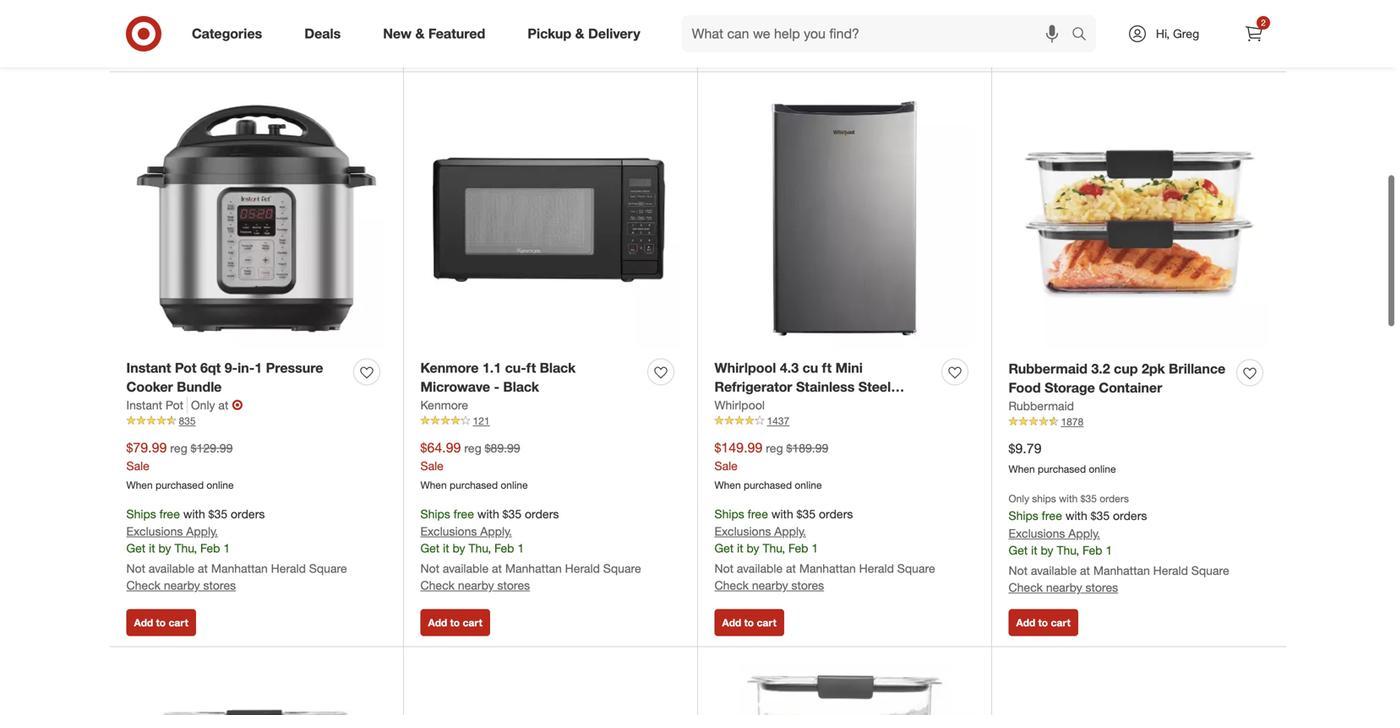 Task type: describe. For each thing, give the bounding box(es) containing it.
online for whirlpool 4.3 cu ft mini refrigerator stainless steel wh43s1e
[[795, 479, 822, 492]]

kenmore for kenmore
[[420, 398, 468, 413]]

6qt
[[200, 360, 221, 376]]

refrigerator
[[715, 379, 792, 396]]

deals
[[304, 25, 341, 42]]

hours
[[1090, 5, 1120, 20]]

121 link
[[420, 414, 681, 429]]

get for $64.99
[[420, 542, 440, 556]]

apply. for $79.99
[[186, 525, 218, 539]]

with right ships
[[1059, 493, 1078, 505]]

search button
[[1064, 15, 1105, 56]]

apply. inside the only ships with $35 orders ships free with $35 orders exclusions apply. get it by thu, feb 1 not available at manhattan herald square check nearby stores
[[1069, 526, 1100, 541]]

instant pot link
[[126, 397, 188, 414]]

ft for cu
[[822, 360, 832, 376]]

check nearby stores button for exclusions apply. button underneath ships
[[1009, 580, 1118, 597]]

purchased for whirlpool 4.3 cu ft mini refrigerator stainless steel wh43s1e
[[744, 479, 792, 492]]

exclusions inside the only ships with $35 orders ships free with $35 orders exclusions apply. get it by thu, feb 1 not available at manhattan herald square check nearby stores
[[1009, 526, 1065, 541]]

available for $64.99
[[443, 562, 489, 577]]

3.2
[[1091, 361, 1110, 377]]

manhattan for $149.99
[[799, 562, 856, 577]]

in-
[[238, 360, 255, 376]]

ships for $79.99
[[126, 507, 156, 522]]

1.1
[[483, 360, 501, 376]]

manhattan for $79.99
[[211, 562, 268, 577]]

cu-
[[505, 360, 526, 376]]

with for whirlpool 4.3 cu ft mini refrigerator stainless steel wh43s1e
[[772, 507, 793, 522]]

$35 right ships
[[1081, 493, 1097, 505]]

exclusions for $79.99
[[126, 525, 183, 539]]

1 for $64.99
[[518, 542, 524, 556]]

pickup & delivery link
[[513, 15, 662, 52]]

thu, for $149.99
[[763, 542, 785, 556]]

835 link
[[126, 414, 387, 429]]

$149.99 reg $189.99 sale when purchased online
[[715, 440, 829, 492]]

at for $64.99
[[492, 562, 502, 577]]

within
[[1046, 5, 1077, 20]]

check nearby stores button for exclusions apply. button related to $64.99
[[420, 578, 530, 595]]

search
[[1064, 27, 1105, 44]]

when inside $9.79 when purchased online
[[1009, 463, 1035, 476]]

kenmore link
[[420, 397, 468, 414]]

new & featured
[[383, 25, 485, 42]]

get for $149.99
[[715, 542, 734, 556]]

2pk
[[1142, 361, 1165, 377]]

by inside the only ships with $35 orders ships free with $35 orders exclusions apply. get it by thu, feb 1 not available at manhattan herald square check nearby stores
[[1041, 543, 1054, 558]]

instant for instant pot only at ¬
[[126, 398, 162, 413]]

by for $149.99
[[747, 542, 759, 556]]

check nearby stores button for $149.99's exclusions apply. button
[[715, 578, 824, 595]]

1437
[[767, 415, 790, 428]]

square for whirlpool 4.3 cu ft mini refrigerator stainless steel wh43s1e
[[897, 562, 935, 577]]

bundle
[[177, 379, 222, 396]]

feb inside the only ships with $35 orders ships free with $35 orders exclusions apply. get it by thu, feb 1 not available at manhattan herald square check nearby stores
[[1083, 543, 1103, 558]]

$35 for instant pot 6qt 9-in-1 pressure cooker bundle
[[208, 507, 227, 522]]

whirlpool 4.3 cu ft mini refrigerator stainless steel wh43s1e link
[[715, 359, 935, 415]]

exclusions for $64.99
[[420, 525, 477, 539]]

available for $79.99
[[149, 562, 195, 577]]

1878 link
[[1009, 415, 1270, 430]]

nearby inside the only ships with $35 orders ships free with $35 orders exclusions apply. get it by thu, feb 1 not available at manhattan herald square check nearby stores
[[1046, 581, 1082, 595]]

by for $64.99
[[453, 542, 465, 556]]

& for new
[[415, 25, 425, 42]]

square for instant pot 6qt 9-in-1 pressure cooker bundle
[[309, 562, 347, 577]]

herald for $149.99
[[859, 562, 894, 577]]

steel
[[859, 379, 891, 396]]

rubbermaid 3.2 cup 2pk brillance food storage container
[[1009, 361, 1226, 397]]

9-
[[225, 360, 238, 376]]

-
[[494, 379, 500, 396]]

2 check nearby stores from the left
[[715, 4, 824, 19]]

microwave
[[420, 379, 490, 396]]

square inside the only ships with $35 orders ships free with $35 orders exclusions apply. get it by thu, feb 1 not available at manhattan herald square check nearby stores
[[1192, 564, 1230, 578]]

available for $149.99
[[737, 562, 783, 577]]

hi,
[[1156, 26, 1170, 41]]

feb for $79.99
[[200, 542, 220, 556]]

purchased for kenmore 1.1 cu-ft black microwave - black
[[450, 479, 498, 492]]

thu, for $64.99
[[469, 542, 491, 556]]

hi, greg
[[1156, 26, 1199, 41]]

pickup & delivery
[[528, 25, 640, 42]]

ships free with $35 orders exclusions apply. get it by thu, feb 1 not available at manhattan herald square check nearby stores for $149.99
[[715, 507, 935, 594]]

with for instant pot 6qt 9-in-1 pressure cooker bundle
[[183, 507, 205, 522]]

2 link
[[1236, 15, 1273, 52]]

orders for instant pot 6qt 9-in-1 pressure cooker bundle
[[231, 507, 265, 522]]

at inside instant pot only at ¬
[[218, 398, 229, 413]]

whirlpool for whirlpool 4.3 cu ft mini refrigerator stainless steel wh43s1e
[[715, 360, 776, 376]]

sale for $79.99
[[126, 459, 149, 474]]

$35 for whirlpool 4.3 cu ft mini refrigerator stainless steel wh43s1e
[[797, 507, 816, 522]]

$79.99
[[126, 440, 167, 457]]

1878
[[1061, 416, 1084, 429]]

$89.99
[[485, 441, 520, 456]]

ships for $149.99
[[715, 507, 744, 522]]

ships free with $35 orders exclusions apply. get it by thu, feb 1 not available at manhattan herald square check nearby stores for $64.99
[[420, 507, 641, 594]]

$64.99 reg $89.99 sale when purchased online
[[420, 440, 528, 492]]

$189.99
[[786, 441, 829, 456]]

free for $79.99
[[159, 507, 180, 522]]

ft for cu-
[[526, 360, 536, 376]]

$79.99 reg $129.99 sale when purchased online
[[126, 440, 234, 492]]

orders for kenmore 1.1 cu-ft black microwave - black
[[525, 507, 559, 522]]

featured
[[428, 25, 485, 42]]

when for whirlpool 4.3 cu ft mini refrigerator stainless steel wh43s1e
[[715, 479, 741, 492]]

whirlpool 4.3 cu ft mini refrigerator stainless steel wh43s1e
[[715, 360, 891, 415]]

rubbermaid 3.2 cup 2pk brillance food storage container link
[[1009, 360, 1230, 398]]

$149.99
[[715, 440, 763, 457]]

manhattan inside the only ships with $35 orders ships free with $35 orders exclusions apply. get it by thu, feb 1 not available at manhattan herald square check nearby stores
[[1094, 564, 1150, 578]]

check inside the only ships with $35 orders ships free with $35 orders exclusions apply. get it by thu, feb 1 not available at manhattan herald square check nearby stores
[[1009, 581, 1043, 595]]

herald inside the only ships with $35 orders ships free with $35 orders exclusions apply. get it by thu, feb 1 not available at manhattan herald square check nearby stores
[[1153, 564, 1188, 578]]

ships
[[1032, 493, 1056, 505]]

exclusions apply. button down ships
[[1009, 526, 1100, 543]]

ships inside the only ships with $35 orders ships free with $35 orders exclusions apply. get it by thu, feb 1 not available at manhattan herald square check nearby stores
[[1009, 509, 1039, 524]]

instant pot 6qt 9-in-1 pressure cooker bundle
[[126, 360, 323, 396]]

ready
[[1009, 5, 1042, 20]]

it for $149.99
[[737, 542, 743, 556]]

instant for instant pot 6qt 9-in-1 pressure cooker bundle
[[126, 360, 171, 376]]



Task type: vqa. For each thing, say whether or not it's contained in the screenshot.
Avocado
no



Task type: locate. For each thing, give the bounding box(es) containing it.
kenmore inside kenmore 1.1 cu-ft black microwave - black
[[420, 360, 479, 376]]

purchased down $129.99
[[156, 479, 204, 492]]

0 horizontal spatial black
[[503, 379, 539, 396]]

instant
[[126, 360, 171, 376], [126, 398, 162, 413]]

exclusions
[[126, 525, 183, 539], [420, 525, 477, 539], [715, 525, 771, 539], [1009, 526, 1065, 541]]

when down $9.79
[[1009, 463, 1035, 476]]

purchased inside $64.99 reg $89.99 sale when purchased online
[[450, 479, 498, 492]]

ft inside kenmore 1.1 cu-ft black microwave - black
[[526, 360, 536, 376]]

black down the cu-
[[503, 379, 539, 396]]

2 kenmore from the top
[[420, 398, 468, 413]]

only
[[191, 398, 215, 413], [1009, 493, 1029, 505]]

rubbermaid 3.2 cup 2pk brillance food storage container image
[[1009, 89, 1270, 350], [1009, 89, 1270, 350]]

with down $9.79 when purchased online
[[1066, 509, 1088, 524]]

rubbermaid up storage
[[1009, 361, 1088, 377]]

when down $64.99
[[420, 479, 447, 492]]

stores
[[203, 4, 236, 19], [792, 4, 824, 19], [203, 579, 236, 594], [497, 579, 530, 594], [792, 579, 824, 594], [1086, 581, 1118, 595]]

1 horizontal spatial &
[[575, 25, 585, 42]]

rubbermaid for rubbermaid 3.2 cup 2pk brillance food storage container
[[1009, 361, 1088, 377]]

reg for $64.99
[[464, 441, 482, 456]]

ships down $79.99 reg $129.99 sale when purchased online
[[126, 507, 156, 522]]

online down $129.99
[[207, 479, 234, 492]]

0 vertical spatial kenmore
[[420, 360, 479, 376]]

it inside the only ships with $35 orders ships free with $35 orders exclusions apply. get it by thu, feb 1 not available at manhattan herald square check nearby stores
[[1031, 543, 1038, 558]]

with
[[1059, 493, 1078, 505], [183, 507, 205, 522], [477, 507, 499, 522], [772, 507, 793, 522], [1066, 509, 1088, 524]]

whirlpool link
[[715, 397, 765, 414]]

online down $89.99
[[501, 479, 528, 492]]

ft right cu
[[822, 360, 832, 376]]

with down $79.99 reg $129.99 sale when purchased online
[[183, 507, 205, 522]]

not
[[126, 562, 145, 577], [420, 562, 440, 577], [715, 562, 734, 577], [1009, 564, 1028, 578]]

sale down $149.99
[[715, 459, 738, 474]]

1 horizontal spatial black
[[540, 360, 576, 376]]

when for kenmore 1.1 cu-ft black microwave - black
[[420, 479, 447, 492]]

whirlpool 4.3 cu ft mini refrigerator stainless steel wh43s1e image
[[715, 89, 975, 349], [715, 89, 975, 349]]

2 ships free with $35 orders exclusions apply. get it by thu, feb 1 not available at manhattan herald square check nearby stores from the left
[[420, 507, 641, 594]]

1 vertical spatial whirlpool
[[715, 398, 765, 413]]

exclusions apply. button down "$149.99 reg $189.99 sale when purchased online"
[[715, 524, 806, 541]]

$35 down $64.99 reg $89.99 sale when purchased online
[[503, 507, 522, 522]]

1 vertical spatial rubbermaid
[[1009, 399, 1074, 414]]

0 vertical spatial black
[[540, 360, 576, 376]]

exclusions apply. button
[[126, 524, 218, 541], [420, 524, 512, 541], [715, 524, 806, 541], [1009, 526, 1100, 543]]

by
[[158, 542, 171, 556], [453, 542, 465, 556], [747, 542, 759, 556], [1041, 543, 1054, 558]]

4.3
[[780, 360, 799, 376]]

delivery
[[588, 25, 640, 42]]

instant pot 6qt 9-in-1 pressure cooker bundle link
[[126, 359, 347, 397]]

$9.79
[[1009, 441, 1042, 457]]

brillance
[[1169, 361, 1226, 377]]

pickup
[[528, 25, 572, 42]]

purchased up ships
[[1038, 463, 1086, 476]]

0 horizontal spatial reg
[[170, 441, 187, 456]]

reg inside $64.99 reg $89.99 sale when purchased online
[[464, 441, 482, 456]]

pot up bundle
[[175, 360, 197, 376]]

rubbermaid link
[[1009, 398, 1074, 415]]

3 reg from the left
[[766, 441, 783, 456]]

only left ships
[[1009, 493, 1029, 505]]

ships down ships
[[1009, 509, 1039, 524]]

free down "$149.99 reg $189.99 sale when purchased online"
[[748, 507, 768, 522]]

only inside the only ships with $35 orders ships free with $35 orders exclusions apply. get it by thu, feb 1 not available at manhattan herald square check nearby stores
[[1009, 493, 1029, 505]]

1 instant from the top
[[126, 360, 171, 376]]

stainless
[[796, 379, 855, 396]]

food
[[1009, 380, 1041, 397]]

1 horizontal spatial only
[[1009, 493, 1029, 505]]

purchased down $149.99
[[744, 479, 792, 492]]

stores inside the only ships with $35 orders ships free with $35 orders exclusions apply. get it by thu, feb 1 not available at manhattan herald square check nearby stores
[[1086, 581, 1118, 595]]

reg for $79.99
[[170, 441, 187, 456]]

manhattan
[[211, 562, 268, 577], [505, 562, 562, 577], [799, 562, 856, 577], [1094, 564, 1150, 578]]

exclusions apply. button down $64.99 reg $89.99 sale when purchased online
[[420, 524, 512, 541]]

2 ft from the left
[[822, 360, 832, 376]]

apply. down "$149.99 reg $189.99 sale when purchased online"
[[774, 525, 806, 539]]

free down $64.99 reg $89.99 sale when purchased online
[[454, 507, 474, 522]]

& right new at the top left
[[415, 25, 425, 42]]

apply. for $64.99
[[480, 525, 512, 539]]

ships free with $35 orders exclusions apply. get it by thu, feb 1 not available at manhattan herald square check nearby stores
[[126, 507, 347, 594], [420, 507, 641, 594], [715, 507, 935, 594]]

2 inside 2 link
[[1261, 17, 1266, 28]]

1 horizontal spatial check nearby stores
[[715, 4, 824, 19]]

when inside $64.99 reg $89.99 sale when purchased online
[[420, 479, 447, 492]]

online for instant pot 6qt 9-in-1 pressure cooker bundle
[[207, 479, 234, 492]]

get for $79.99
[[126, 542, 146, 556]]

apply. for $149.99
[[774, 525, 806, 539]]

feb for $64.99
[[494, 542, 514, 556]]

2 & from the left
[[575, 25, 585, 42]]

manhattan for $64.99
[[505, 562, 562, 577]]

835
[[179, 415, 196, 428]]

feb for $149.99
[[789, 542, 808, 556]]

cooker
[[126, 379, 173, 396]]

3 sale from the left
[[715, 459, 738, 474]]

orders for whirlpool 4.3 cu ft mini refrigerator stainless steel wh43s1e
[[819, 507, 853, 522]]

kenmore 1.1 cu-ft black microwave - black
[[420, 360, 576, 396]]

when inside $79.99 reg $129.99 sale when purchased online
[[126, 479, 153, 492]]

with down $64.99 reg $89.99 sale when purchased online
[[477, 507, 499, 522]]

online down 1878 link at the bottom right
[[1089, 463, 1116, 476]]

0 vertical spatial only
[[191, 398, 215, 413]]

free for $149.99
[[748, 507, 768, 522]]

at for $79.99
[[198, 562, 208, 577]]

storage
[[1045, 380, 1095, 397]]

online
[[1089, 463, 1116, 476], [207, 479, 234, 492], [501, 479, 528, 492], [795, 479, 822, 492]]

online inside $9.79 when purchased online
[[1089, 463, 1116, 476]]

$35 for kenmore 1.1 cu-ft black microwave - black
[[503, 507, 522, 522]]

when down "$79.99"
[[126, 479, 153, 492]]

whirlpool for whirlpool
[[715, 398, 765, 413]]

1 horizontal spatial sale
[[420, 459, 444, 474]]

new & featured link
[[369, 15, 507, 52]]

reg down 835
[[170, 441, 187, 456]]

whirlpool down refrigerator
[[715, 398, 765, 413]]

only inside instant pot only at ¬
[[191, 398, 215, 413]]

available
[[149, 562, 195, 577], [443, 562, 489, 577], [737, 562, 783, 577], [1031, 564, 1077, 578]]

1 inside the only ships with $35 orders ships free with $35 orders exclusions apply. get it by thu, feb 1 not available at manhattan herald square check nearby stores
[[1106, 543, 1112, 558]]

1 ft from the left
[[526, 360, 536, 376]]

2 reg from the left
[[464, 441, 482, 456]]

ships
[[126, 507, 156, 522], [420, 507, 450, 522], [715, 507, 744, 522], [1009, 509, 1039, 524]]

0 horizontal spatial check nearby stores
[[126, 4, 236, 19]]

thu, inside the only ships with $35 orders ships free with $35 orders exclusions apply. get it by thu, feb 1 not available at manhattan herald square check nearby stores
[[1057, 543, 1079, 558]]

2 horizontal spatial sale
[[715, 459, 738, 474]]

rubbermaid inside rubbermaid 3.2 cup 2pk brillance food storage container
[[1009, 361, 1088, 377]]

ready within 2 hours
[[1009, 5, 1120, 20]]

exclusions for $149.99
[[715, 525, 771, 539]]

0 horizontal spatial 2
[[1080, 5, 1087, 20]]

check nearby stores button
[[126, 3, 236, 20], [715, 3, 824, 20], [126, 578, 236, 595], [420, 578, 530, 595], [715, 578, 824, 595], [1009, 580, 1118, 597]]

rubbermaid 1.3 cup 2pk brillance food storage container image
[[126, 664, 387, 716], [126, 664, 387, 716]]

kenmore down microwave
[[420, 398, 468, 413]]

instant pot only at ¬
[[126, 397, 243, 414]]

categories link
[[177, 15, 283, 52]]

instant up 'cooker' on the left bottom of the page
[[126, 360, 171, 376]]

by for $79.99
[[158, 542, 171, 556]]

not for $79.99
[[126, 562, 145, 577]]

$129.99
[[191, 441, 233, 456]]

sale inside $64.99 reg $89.99 sale when purchased online
[[420, 459, 444, 474]]

at for $149.99
[[786, 562, 796, 577]]

exclusions down $64.99 reg $89.99 sale when purchased online
[[420, 525, 477, 539]]

when down $149.99
[[715, 479, 741, 492]]

exclusions down $79.99 reg $129.99 sale when purchased online
[[126, 525, 183, 539]]

$35 down $79.99 reg $129.99 sale when purchased online
[[208, 507, 227, 522]]

$35
[[1081, 493, 1097, 505], [208, 507, 227, 522], [503, 507, 522, 522], [797, 507, 816, 522], [1091, 509, 1110, 524]]

purchased inside "$149.99 reg $189.99 sale when purchased online"
[[744, 479, 792, 492]]

2 instant from the top
[[126, 398, 162, 413]]

2 whirlpool from the top
[[715, 398, 765, 413]]

sale for $64.99
[[420, 459, 444, 474]]

new
[[383, 25, 412, 42]]

sale inside $79.99 reg $129.99 sale when purchased online
[[126, 459, 149, 474]]

rubbermaid brilliance 16 cup pantry airtight food storage container image
[[715, 664, 975, 716], [715, 664, 975, 716]]

reg down 121
[[464, 441, 482, 456]]

0 horizontal spatial sale
[[126, 459, 149, 474]]

free down $79.99 reg $129.99 sale when purchased online
[[159, 507, 180, 522]]

it for $64.99
[[443, 542, 449, 556]]

orders
[[1100, 493, 1129, 505], [231, 507, 265, 522], [525, 507, 559, 522], [819, 507, 853, 522], [1113, 509, 1147, 524]]

instant inside instant pot only at ¬
[[126, 398, 162, 413]]

wh43s1e
[[715, 399, 778, 415]]

1 vertical spatial pot
[[166, 398, 183, 413]]

when for instant pot 6qt 9-in-1 pressure cooker bundle
[[126, 479, 153, 492]]

sale for $149.99
[[715, 459, 738, 474]]

reg
[[170, 441, 187, 456], [464, 441, 482, 456], [766, 441, 783, 456]]

add to cart button
[[126, 34, 196, 61], [715, 34, 784, 61], [1009, 34, 1078, 61], [126, 610, 196, 637], [420, 610, 490, 637], [715, 610, 784, 637], [1009, 610, 1078, 637]]

feb
[[200, 542, 220, 556], [494, 542, 514, 556], [789, 542, 808, 556], [1083, 543, 1103, 558]]

1 horizontal spatial ft
[[822, 360, 832, 376]]

2
[[1080, 5, 1087, 20], [1261, 17, 1266, 28]]

$64.99
[[420, 440, 461, 457]]

cu
[[803, 360, 818, 376]]

free for $64.99
[[454, 507, 474, 522]]

available inside the only ships with $35 orders ships free with $35 orders exclusions apply. get it by thu, feb 1 not available at manhattan herald square check nearby stores
[[1031, 564, 1077, 578]]

2 right greg
[[1261, 17, 1266, 28]]

purchased inside $79.99 reg $129.99 sale when purchased online
[[156, 479, 204, 492]]

& right pickup at left top
[[575, 25, 585, 42]]

0 vertical spatial rubbermaid
[[1009, 361, 1088, 377]]

mini
[[836, 360, 863, 376]]

1 for $79.99
[[223, 542, 230, 556]]

only down bundle
[[191, 398, 215, 413]]

121
[[473, 415, 490, 428]]

0 vertical spatial whirlpool
[[715, 360, 776, 376]]

1 horizontal spatial ships free with $35 orders exclusions apply. get it by thu, feb 1 not available at manhattan herald square check nearby stores
[[420, 507, 641, 594]]

instant down 'cooker' on the left bottom of the page
[[126, 398, 162, 413]]

&
[[415, 25, 425, 42], [575, 25, 585, 42]]

thu, for $79.99
[[174, 542, 197, 556]]

with down "$149.99 reg $189.99 sale when purchased online"
[[772, 507, 793, 522]]

herald
[[271, 562, 306, 577], [565, 562, 600, 577], [859, 562, 894, 577], [1153, 564, 1188, 578]]

$35 down $9.79 when purchased online
[[1091, 509, 1110, 524]]

instant pot 6qt 9-in-1 pressure cooker bundle image
[[126, 89, 387, 349], [126, 89, 387, 349]]

whirlpool up refrigerator
[[715, 360, 776, 376]]

when
[[1009, 463, 1035, 476], [126, 479, 153, 492], [420, 479, 447, 492], [715, 479, 741, 492]]

purchased inside $9.79 when purchased online
[[1038, 463, 1086, 476]]

to
[[156, 41, 166, 54], [744, 41, 754, 54], [1038, 41, 1048, 54], [156, 617, 166, 630], [450, 617, 460, 630], [744, 617, 754, 630], [1038, 617, 1048, 630]]

it
[[149, 542, 155, 556], [443, 542, 449, 556], [737, 542, 743, 556], [1031, 543, 1038, 558]]

exclusions apply. button down $79.99 reg $129.99 sale when purchased online
[[126, 524, 218, 541]]

apply. down $64.99 reg $89.99 sale when purchased online
[[480, 525, 512, 539]]

1 vertical spatial only
[[1009, 493, 1029, 505]]

¬
[[232, 397, 243, 414]]

pressure
[[266, 360, 323, 376]]

1 kenmore from the top
[[420, 360, 479, 376]]

ships down $64.99 reg $89.99 sale when purchased online
[[420, 507, 450, 522]]

herald for $64.99
[[565, 562, 600, 577]]

reg inside $79.99 reg $129.99 sale when purchased online
[[170, 441, 187, 456]]

2 horizontal spatial reg
[[766, 441, 783, 456]]

whirlpool inside whirlpool 4.3 cu ft mini refrigerator stainless steel wh43s1e
[[715, 360, 776, 376]]

deals link
[[290, 15, 362, 52]]

reg down 1437
[[766, 441, 783, 456]]

reg for $149.99
[[766, 441, 783, 456]]

1 horizontal spatial 2
[[1261, 17, 1266, 28]]

rubbermaid down food
[[1009, 399, 1074, 414]]

0 horizontal spatial &
[[415, 25, 425, 42]]

reg inside "$149.99 reg $189.99 sale when purchased online"
[[766, 441, 783, 456]]

exclusions apply. button for $149.99
[[715, 524, 806, 541]]

check
[[126, 4, 161, 19], [715, 4, 749, 19], [126, 579, 161, 594], [420, 579, 455, 594], [715, 579, 749, 594], [1009, 581, 1043, 595]]

container
[[1099, 380, 1162, 397]]

kenmore 1.1 cu-ft black microwave - black link
[[420, 359, 641, 397]]

1 & from the left
[[415, 25, 425, 42]]

1 vertical spatial instant
[[126, 398, 162, 413]]

pot for 6qt
[[175, 360, 197, 376]]

online inside $64.99 reg $89.99 sale when purchased online
[[501, 479, 528, 492]]

ships down "$149.99 reg $189.99 sale when purchased online"
[[715, 507, 744, 522]]

1 sale from the left
[[126, 459, 149, 474]]

at inside the only ships with $35 orders ships free with $35 orders exclusions apply. get it by thu, feb 1 not available at manhattan herald square check nearby stores
[[1080, 564, 1090, 578]]

exclusions down "$149.99 reg $189.99 sale when purchased online"
[[715, 525, 771, 539]]

pot inside instant pot 6qt 9-in-1 pressure cooker bundle
[[175, 360, 197, 376]]

add
[[134, 41, 153, 54], [722, 41, 741, 54], [1016, 41, 1036, 54], [134, 617, 153, 630], [428, 617, 447, 630], [722, 617, 741, 630], [1016, 617, 1036, 630]]

1 check nearby stores from the left
[[126, 4, 236, 19]]

ships for $64.99
[[420, 507, 450, 522]]

when inside "$149.99 reg $189.99 sale when purchased online"
[[715, 479, 741, 492]]

3 ships free with $35 orders exclusions apply. get it by thu, feb 1 not available at manhattan herald square check nearby stores from the left
[[715, 507, 935, 594]]

$35 down "$149.99 reg $189.99 sale when purchased online"
[[797, 507, 816, 522]]

black right the cu-
[[540, 360, 576, 376]]

purchased
[[1038, 463, 1086, 476], [156, 479, 204, 492], [450, 479, 498, 492], [744, 479, 792, 492]]

with for kenmore 1.1 cu-ft black microwave - black
[[477, 507, 499, 522]]

2 sale from the left
[[420, 459, 444, 474]]

not for $149.99
[[715, 562, 734, 577]]

instant inside instant pot 6qt 9-in-1 pressure cooker bundle
[[126, 360, 171, 376]]

1 vertical spatial kenmore
[[420, 398, 468, 413]]

sale down "$79.99"
[[126, 459, 149, 474]]

exclusions down ships
[[1009, 526, 1065, 541]]

check nearby stores button for exclusions apply. button related to $79.99
[[126, 578, 236, 595]]

exclusions apply. button for $64.99
[[420, 524, 512, 541]]

nearby
[[164, 4, 200, 19], [752, 4, 788, 19], [164, 579, 200, 594], [458, 579, 494, 594], [752, 579, 788, 594], [1046, 581, 1082, 595]]

apply. down $9.79 when purchased online
[[1069, 526, 1100, 541]]

free down ships
[[1042, 509, 1062, 524]]

kenmore up microwave
[[420, 360, 479, 376]]

online inside "$149.99 reg $189.99 sale when purchased online"
[[795, 479, 822, 492]]

kenmore for kenmore 1.1 cu-ft black microwave - black
[[420, 360, 479, 376]]

2 horizontal spatial ships free with $35 orders exclusions apply. get it by thu, feb 1 not available at manhattan herald square check nearby stores
[[715, 507, 935, 594]]

0 horizontal spatial ft
[[526, 360, 536, 376]]

apply. down $79.99 reg $129.99 sale when purchased online
[[186, 525, 218, 539]]

check nearby stores
[[126, 4, 236, 19], [715, 4, 824, 19]]

0 horizontal spatial ships free with $35 orders exclusions apply. get it by thu, feb 1 not available at manhattan herald square check nearby stores
[[126, 507, 347, 594]]

get inside the only ships with $35 orders ships free with $35 orders exclusions apply. get it by thu, feb 1 not available at manhattan herald square check nearby stores
[[1009, 543, 1028, 558]]

online inside $79.99 reg $129.99 sale when purchased online
[[207, 479, 234, 492]]

pot up 835
[[166, 398, 183, 413]]

ft
[[526, 360, 536, 376], [822, 360, 832, 376]]

ft right 1.1
[[526, 360, 536, 376]]

1 rubbermaid from the top
[[1009, 361, 1088, 377]]

0 horizontal spatial only
[[191, 398, 215, 413]]

purchased for instant pot 6qt 9-in-1 pressure cooker bundle
[[156, 479, 204, 492]]

exclusions apply. button for $79.99
[[126, 524, 218, 541]]

sale down $64.99
[[420, 459, 444, 474]]

square for kenmore 1.1 cu-ft black microwave - black
[[603, 562, 641, 577]]

it for $79.99
[[149, 542, 155, 556]]

1437 link
[[715, 414, 975, 429]]

free
[[159, 507, 180, 522], [454, 507, 474, 522], [748, 507, 768, 522], [1042, 509, 1062, 524]]

free inside the only ships with $35 orders ships free with $35 orders exclusions apply. get it by thu, feb 1 not available at manhattan herald square check nearby stores
[[1042, 509, 1062, 524]]

only ships with $35 orders ships free with $35 orders exclusions apply. get it by thu, feb 1 not available at manhattan herald square check nearby stores
[[1009, 493, 1230, 595]]

0 vertical spatial pot
[[175, 360, 197, 376]]

pot for only
[[166, 398, 183, 413]]

2 left "hours"
[[1080, 5, 1087, 20]]

online for kenmore 1.1 cu-ft black microwave - black
[[501, 479, 528, 492]]

$9.79 when purchased online
[[1009, 441, 1116, 476]]

1 vertical spatial black
[[503, 379, 539, 396]]

ft inside whirlpool 4.3 cu ft mini refrigerator stainless steel wh43s1e
[[822, 360, 832, 376]]

1 inside instant pot 6qt 9-in-1 pressure cooker bundle
[[255, 360, 262, 376]]

pot inside instant pot only at ¬
[[166, 398, 183, 413]]

ships free with $35 orders exclusions apply. get it by thu, feb 1 not available at manhattan herald square check nearby stores for $79.99
[[126, 507, 347, 594]]

1 reg from the left
[[170, 441, 187, 456]]

2 rubbermaid from the top
[[1009, 399, 1074, 414]]

square
[[309, 562, 347, 577], [603, 562, 641, 577], [897, 562, 935, 577], [1192, 564, 1230, 578]]

1 horizontal spatial reg
[[464, 441, 482, 456]]

1 ships free with $35 orders exclusions apply. get it by thu, feb 1 not available at manhattan herald square check nearby stores from the left
[[126, 507, 347, 594]]

1 whirlpool from the top
[[715, 360, 776, 376]]

not for $64.99
[[420, 562, 440, 577]]

herald for $79.99
[[271, 562, 306, 577]]

1 for $149.99
[[812, 542, 818, 556]]

rubbermaid for rubbermaid
[[1009, 399, 1074, 414]]

& for pickup
[[575, 25, 585, 42]]

kenmore 1.1 cu-ft black microwave - black image
[[420, 89, 681, 349], [420, 89, 681, 349]]

sale inside "$149.99 reg $189.99 sale when purchased online"
[[715, 459, 738, 474]]

What can we help you find? suggestions appear below search field
[[682, 15, 1076, 52]]

online down $189.99
[[795, 479, 822, 492]]

black
[[540, 360, 576, 376], [503, 379, 539, 396]]

not inside the only ships with $35 orders ships free with $35 orders exclusions apply. get it by thu, feb 1 not available at manhattan herald square check nearby stores
[[1009, 564, 1028, 578]]

cup
[[1114, 361, 1138, 377]]

categories
[[192, 25, 262, 42]]

0 vertical spatial instant
[[126, 360, 171, 376]]

greg
[[1173, 26, 1199, 41]]

purchased down $89.99
[[450, 479, 498, 492]]



